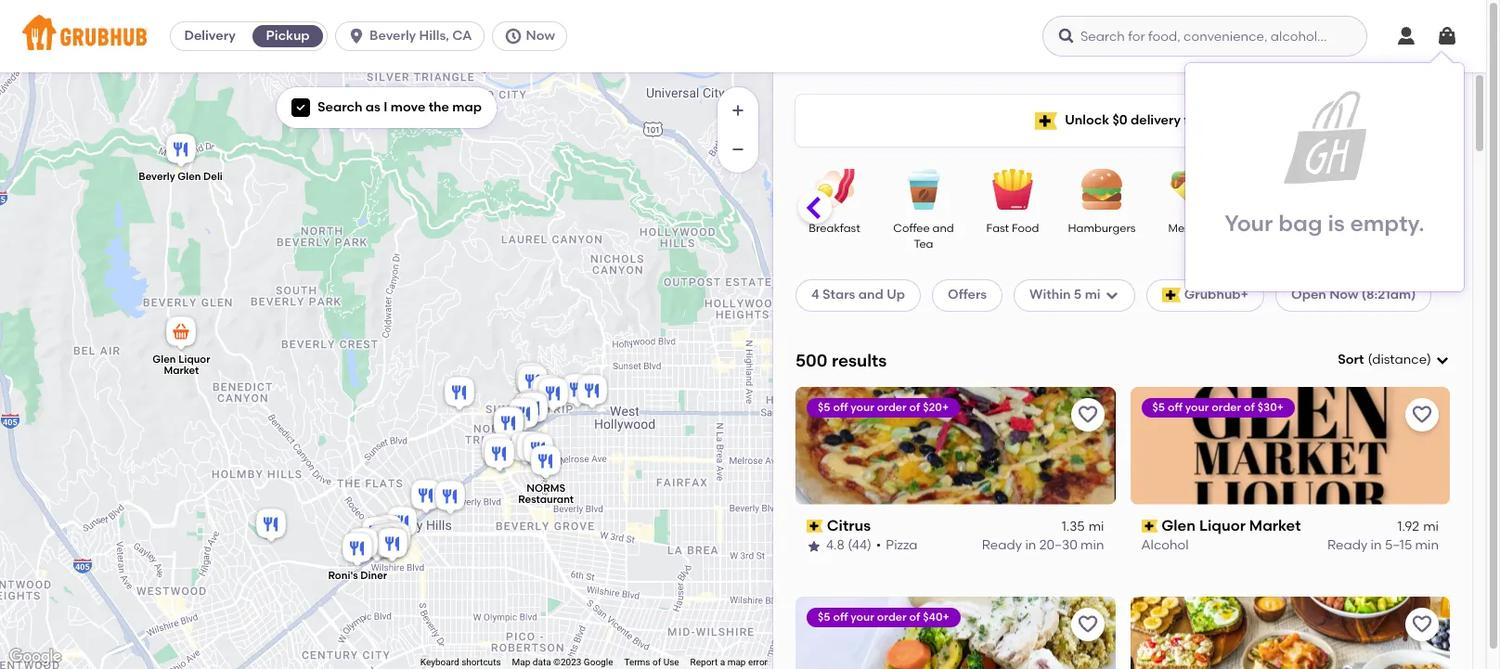 Task type: describe. For each thing, give the bounding box(es) containing it.
tacos image
[[1426, 169, 1491, 210]]

off for citrus
[[833, 401, 848, 414]]

(
[[1368, 352, 1373, 368]]

urth caffe melrose image
[[513, 429, 550, 469]]

le pain quotidien (south santa monica blvd) image
[[368, 512, 405, 553]]

and inside coffee and tea
[[933, 222, 954, 235]]

svg image inside field
[[1436, 353, 1450, 368]]

500
[[796, 350, 828, 371]]

save this restaurant image for $40+
[[1077, 614, 1099, 636]]

grubhub+
[[1185, 287, 1249, 303]]

citrus
[[827, 517, 871, 535]]

0 vertical spatial glen
[[177, 171, 201, 183]]

bag
[[1279, 210, 1323, 237]]

fast food image
[[981, 169, 1046, 210]]

ready in 20–30 min
[[982, 538, 1105, 554]]

kale me crazy - west hollywood image
[[490, 403, 527, 444]]

grubhub plus flag logo image for grubhub+
[[1162, 288, 1181, 303]]

terms
[[624, 658, 651, 668]]

delivery button
[[171, 21, 249, 51]]

1 vertical spatial save this restaurant image
[[1411, 614, 1434, 636]]

your for glen liquor market
[[1186, 401, 1210, 414]]

report a map error
[[691, 658, 768, 668]]

zinc cafe & market image
[[507, 429, 544, 469]]

in for citrus
[[1026, 538, 1037, 554]]

beverly hills, ca button
[[335, 21, 492, 51]]

order for citrus
[[877, 401, 907, 414]]

off for glen liquor market
[[1168, 401, 1183, 414]]

mickey fine grill image
[[363, 522, 400, 563]]

4.8
[[826, 538, 845, 554]]

liquor inside map region
[[178, 353, 210, 366]]

20–30
[[1040, 538, 1078, 554]]

empty.
[[1351, 210, 1425, 237]]

tea
[[914, 238, 934, 251]]

of for $30+
[[1244, 401, 1255, 414]]

ready for glen liquor market
[[1328, 538, 1368, 554]]

now button
[[492, 21, 575, 51]]

coffee and tea
[[894, 222, 954, 251]]

a
[[720, 658, 725, 668]]

your bag is empty.
[[1225, 210, 1425, 237]]

)
[[1427, 352, 1432, 368]]

as
[[366, 99, 381, 115]]

market inside map region
[[163, 365, 199, 377]]

• pizza
[[876, 538, 918, 554]]

star icon image
[[807, 539, 822, 554]]

citrus image
[[441, 374, 478, 415]]

fees
[[1184, 112, 1211, 128]]

cafe ruisseau - beverly hills image
[[431, 478, 468, 519]]

earthbar sunset image
[[514, 363, 551, 403]]

tacos
[[1443, 222, 1475, 235]]

$30+
[[1258, 401, 1284, 414]]

your for citrus
[[851, 401, 875, 414]]

ready for citrus
[[982, 538, 1022, 554]]

distance
[[1373, 352, 1427, 368]]

Search for food, convenience, alcohol... search field
[[1043, 16, 1368, 57]]

$5 for glen liquor market
[[1153, 401, 1165, 414]]

mel's drive-in image
[[512, 360, 549, 401]]

4
[[812, 287, 820, 303]]

0 horizontal spatial glen
[[152, 353, 176, 366]]

svg image inside now "button"
[[504, 27, 522, 46]]

mi for glen liquor market
[[1424, 519, 1439, 535]]

unlock
[[1065, 112, 1110, 128]]

breakfast
[[809, 222, 861, 235]]

stars
[[823, 287, 856, 303]]

glen liquor market logo image
[[1131, 387, 1450, 505]]

open now (8:21am)
[[1292, 287, 1417, 303]]

keyboard
[[421, 658, 459, 668]]

roni's diner image
[[338, 530, 376, 571]]

beverly glen deli
[[138, 171, 222, 183]]

1 horizontal spatial market
[[1250, 517, 1301, 535]]

mi right 5
[[1085, 287, 1101, 303]]

terms of use
[[624, 658, 679, 668]]

citrus logo image
[[796, 387, 1116, 505]]

hills,
[[419, 28, 449, 44]]

0 vertical spatial map
[[453, 99, 482, 115]]

leora cafe image
[[407, 477, 444, 518]]

1 vertical spatial and
[[859, 287, 884, 303]]

subway® image
[[372, 525, 409, 566]]

tasty donuts and cafe image
[[573, 372, 611, 413]]

report
[[691, 658, 718, 668]]

unlock $0 delivery fees
[[1065, 112, 1211, 128]]

map
[[512, 658, 531, 668]]

pressed retail image
[[505, 395, 542, 436]]

500 results
[[796, 350, 887, 371]]

within 5 mi
[[1030, 287, 1101, 303]]

coffee and tea image
[[891, 169, 956, 210]]

1.92
[[1398, 519, 1420, 535]]

norms restaurant image
[[527, 442, 564, 483]]

$20+
[[923, 401, 949, 414]]

now inside "button"
[[526, 28, 555, 44]]

pickup button
[[249, 21, 327, 51]]

save this restaurant image for $30+
[[1411, 404, 1434, 426]]

hamburgers
[[1068, 222, 1136, 235]]

roni's
[[328, 570, 358, 582]]

beverly for beverly glen deli
[[138, 171, 175, 183]]

search as i move the map
[[318, 99, 482, 115]]

deli
[[203, 171, 222, 183]]

sort ( distance )
[[1338, 352, 1432, 368]]

your down (44)
[[851, 611, 875, 624]]

map region
[[0, 0, 954, 670]]

1.35 mi
[[1062, 519, 1105, 535]]

mexican image
[[1159, 169, 1224, 210]]

shortcuts
[[462, 658, 501, 668]]

5
[[1074, 287, 1082, 303]]

data
[[533, 658, 551, 668]]

map data ©2023 google
[[512, 658, 613, 668]]

restaurant
[[518, 494, 574, 506]]

the farm of beverly hills image
[[383, 504, 420, 545]]

of for $20+
[[910, 401, 921, 414]]

the
[[429, 99, 449, 115]]

results
[[832, 350, 887, 371]]

subscription pass image
[[807, 520, 823, 533]]

body energy club - west hollywood image
[[513, 388, 550, 429]]



Task type: vqa. For each thing, say whether or not it's contained in the screenshot.
$3.06
no



Task type: locate. For each thing, give the bounding box(es) containing it.
1 vertical spatial beverly
[[138, 171, 175, 183]]

min down 1.92 mi
[[1416, 538, 1439, 554]]

in
[[1026, 538, 1037, 554], [1371, 538, 1382, 554]]

0 horizontal spatial save this restaurant image
[[1077, 614, 1099, 636]]

2 vertical spatial glen
[[1162, 517, 1196, 535]]

$0
[[1113, 112, 1128, 128]]

delivery
[[1131, 112, 1181, 128]]

1.92 mi
[[1398, 519, 1439, 535]]

ready left 20–30
[[982, 538, 1022, 554]]

0 vertical spatial market
[[163, 365, 199, 377]]

1 horizontal spatial glen
[[177, 171, 201, 183]]

rawberri image
[[514, 390, 551, 430]]

the nosh of beverly hills image
[[358, 514, 395, 555]]

4.8 (44)
[[826, 538, 872, 554]]

diner
[[360, 570, 387, 582]]

google image
[[5, 645, 66, 670]]

ready left 5–15
[[1328, 538, 1368, 554]]

0 horizontal spatial min
[[1081, 538, 1105, 554]]

google
[[584, 658, 613, 668]]

open
[[1292, 287, 1327, 303]]

market down glen liquor market image
[[163, 365, 199, 377]]

1 ready from the left
[[982, 538, 1022, 554]]

1 horizontal spatial grubhub plus flag logo image
[[1162, 288, 1181, 303]]

roni's diner
[[328, 570, 387, 582]]

1 horizontal spatial map
[[728, 658, 746, 668]]

alcohol
[[1142, 538, 1189, 554]]

fast food
[[987, 222, 1039, 235]]

your down results
[[851, 401, 875, 414]]

grubhub plus flag logo image left grubhub+
[[1162, 288, 1181, 303]]

$5 off your order of $40+
[[818, 611, 950, 624]]

search
[[318, 99, 363, 115]]

1 horizontal spatial liquor
[[1200, 517, 1246, 535]]

breakfast image
[[802, 169, 867, 210]]

0 vertical spatial now
[[526, 28, 555, 44]]

ready
[[982, 538, 1022, 554], [1328, 538, 1368, 554]]

in left 5–15
[[1371, 538, 1382, 554]]

1 vertical spatial grubhub plus flag logo image
[[1162, 288, 1181, 303]]

ihop image
[[534, 375, 572, 416]]

1.35
[[1062, 519, 1085, 535]]

beverly for beverly hills, ca
[[370, 28, 416, 44]]

$5 off your order of $30+
[[1153, 401, 1284, 414]]

main navigation navigation
[[0, 0, 1487, 72]]

glen liquor market image
[[162, 313, 199, 354]]

comoncy - beverly hills image
[[369, 520, 406, 561]]

now right open
[[1330, 287, 1359, 303]]

and
[[933, 222, 954, 235], [859, 287, 884, 303]]

in for glen liquor market
[[1371, 538, 1382, 554]]

subscription pass image
[[1142, 520, 1158, 533]]

0 horizontal spatial ready
[[982, 538, 1022, 554]]

mi
[[1085, 287, 1101, 303], [1089, 519, 1105, 535], [1424, 519, 1439, 535]]

2 horizontal spatial glen
[[1162, 517, 1196, 535]]

now
[[526, 28, 555, 44], [1330, 287, 1359, 303]]

0 vertical spatial beverly
[[370, 28, 416, 44]]

of left use
[[653, 658, 661, 668]]

beverly glen deli image
[[162, 130, 199, 171]]

norms restaurant
[[518, 482, 574, 506]]

min for citrus
[[1081, 538, 1105, 554]]

2 ready from the left
[[1328, 538, 1368, 554]]

1 vertical spatial liquor
[[1200, 517, 1246, 535]]

0 vertical spatial and
[[933, 222, 954, 235]]

0 horizontal spatial now
[[526, 28, 555, 44]]

norms
[[526, 482, 565, 494]]

0 horizontal spatial grubhub plus flag logo image
[[1036, 112, 1058, 130]]

tryst caffe image
[[374, 525, 411, 566]]

0 horizontal spatial glen liquor market
[[152, 353, 210, 377]]

sort
[[1338, 352, 1365, 368]]

order left $30+
[[1212, 401, 1242, 414]]

riozonas acai west hollywood image
[[510, 390, 547, 430]]

$5
[[818, 401, 831, 414], [1153, 401, 1165, 414], [818, 611, 831, 624]]

dessert
[[1260, 222, 1301, 235]]

the butcher's daughter image
[[481, 435, 518, 476]]

burritos image
[[1337, 169, 1402, 210]]

0 horizontal spatial liquor
[[178, 353, 210, 366]]

burritos
[[1349, 222, 1390, 235]]

(44)
[[848, 538, 872, 554]]

your left $30+
[[1186, 401, 1210, 414]]

1 vertical spatial now
[[1330, 287, 1359, 303]]

alana's coffee roasters image
[[478, 430, 515, 471]]

i
[[384, 99, 388, 115]]

mexican
[[1169, 222, 1214, 235]]

of
[[910, 401, 921, 414], [1244, 401, 1255, 414], [910, 611, 921, 624], [653, 658, 661, 668]]

ready in 5–15 min
[[1328, 538, 1439, 554]]

•
[[876, 538, 882, 554]]

beverly left deli at the left top
[[138, 171, 175, 183]]

grubhub plus flag logo image
[[1036, 112, 1058, 130], [1162, 288, 1181, 303]]

$5 for citrus
[[818, 401, 831, 414]]

use
[[664, 658, 679, 668]]

1 horizontal spatial save this restaurant image
[[1411, 404, 1434, 426]]

1 vertical spatial map
[[728, 658, 746, 668]]

market down glen liquor market logo
[[1250, 517, 1301, 535]]

mi right 1.92
[[1424, 519, 1439, 535]]

1 horizontal spatial in
[[1371, 538, 1382, 554]]

and up tea
[[933, 222, 954, 235]]

min for glen liquor market
[[1416, 538, 1439, 554]]

min
[[1081, 538, 1105, 554], [1416, 538, 1439, 554]]

1 horizontal spatial ready
[[1328, 538, 1368, 554]]

now right ca
[[526, 28, 555, 44]]

joe & the juice image
[[520, 430, 557, 471]]

$40+
[[923, 611, 950, 624]]

mel's drive-in logo image
[[796, 597, 1116, 670]]

1 min from the left
[[1081, 538, 1105, 554]]

1 horizontal spatial glen liquor market
[[1162, 517, 1301, 535]]

dessert image
[[1248, 169, 1313, 210]]

save this restaurant button for $5 off your order of $20+
[[1071, 398, 1105, 432]]

1 vertical spatial glen liquor market
[[1162, 517, 1301, 535]]

glen
[[177, 171, 201, 183], [152, 353, 176, 366], [1162, 517, 1196, 535]]

order left $40+
[[877, 611, 907, 624]]

your bag is empty. tooltip
[[1186, 52, 1464, 291]]

up
[[887, 287, 905, 303]]

1 horizontal spatial now
[[1330, 287, 1359, 303]]

1 horizontal spatial save this restaurant image
[[1411, 614, 1434, 636]]

plus icon image
[[729, 101, 748, 120]]

order
[[877, 401, 907, 414], [1212, 401, 1242, 414], [877, 611, 907, 624]]

grubhub plus flag logo image for unlock $0 delivery fees
[[1036, 112, 1058, 130]]

mi for citrus
[[1089, 519, 1105, 535]]

4 stars and up
[[812, 287, 905, 303]]

1 horizontal spatial beverly
[[370, 28, 416, 44]]

0 vertical spatial glen liquor market
[[152, 353, 210, 377]]

0 horizontal spatial market
[[163, 365, 199, 377]]

1 horizontal spatial min
[[1416, 538, 1439, 554]]

mi right 1.35
[[1089, 519, 1105, 535]]

ca
[[452, 28, 472, 44]]

save this restaurant button for $5 off your order of $30+
[[1406, 398, 1439, 432]]

1 horizontal spatial and
[[933, 222, 954, 235]]

market
[[163, 365, 199, 377], [1250, 517, 1301, 535]]

offers
[[948, 287, 987, 303]]

coffee
[[894, 222, 930, 235]]

beverly hills, ca
[[370, 28, 472, 44]]

0 horizontal spatial map
[[453, 99, 482, 115]]

none field containing sort
[[1338, 351, 1450, 370]]

order for glen liquor market
[[1212, 401, 1242, 414]]

da carla caffe image
[[344, 525, 381, 566]]

beverly inside map region
[[138, 171, 175, 183]]

©2023
[[554, 658, 582, 668]]

judi's deli image
[[368, 518, 405, 559]]

beverly inside beverly hills, ca button
[[370, 28, 416, 44]]

map right a
[[728, 658, 746, 668]]

svg image
[[1396, 25, 1418, 47], [347, 27, 366, 46], [1058, 27, 1076, 46], [295, 102, 306, 113]]

in left 20–30
[[1026, 538, 1037, 554]]

svg image inside beverly hills, ca button
[[347, 27, 366, 46]]

delivery
[[184, 28, 236, 44]]

pickup
[[266, 28, 310, 44]]

0 horizontal spatial save this restaurant image
[[1077, 404, 1099, 426]]

7 eleven image
[[529, 372, 566, 413]]

0 vertical spatial liquor
[[178, 353, 210, 366]]

error
[[748, 658, 768, 668]]

1 in from the left
[[1026, 538, 1037, 554]]

glen liquor market inside map region
[[152, 353, 210, 377]]

hollywood burger image
[[490, 404, 527, 445]]

report a map error link
[[691, 658, 768, 668]]

save this restaurant image down 20–30
[[1077, 614, 1099, 636]]

1 vertical spatial market
[[1250, 517, 1301, 535]]

order left '$20+' on the bottom of the page
[[877, 401, 907, 414]]

liquor
[[178, 353, 210, 366], [1200, 517, 1246, 535]]

0 horizontal spatial in
[[1026, 538, 1037, 554]]

0 horizontal spatial beverly
[[138, 171, 175, 183]]

save this restaurant image down )
[[1411, 404, 1434, 426]]

dany's food trucks, inc. image
[[252, 506, 289, 546]]

5–15
[[1385, 538, 1413, 554]]

terms of use link
[[624, 658, 679, 668]]

1 vertical spatial save this restaurant image
[[1077, 614, 1099, 636]]

minus icon image
[[729, 140, 748, 159]]

0 vertical spatial grubhub plus flag logo image
[[1036, 112, 1058, 130]]

0 horizontal spatial and
[[859, 287, 884, 303]]

keyboard shortcuts
[[421, 658, 501, 668]]

None field
[[1338, 351, 1450, 370]]

save this restaurant image
[[1411, 404, 1434, 426], [1077, 614, 1099, 636]]

save this restaurant button for $5 off your order of $40+
[[1071, 608, 1105, 641]]

kale me crazy - west hollywood  logo image
[[1131, 597, 1450, 670]]

food
[[1012, 222, 1039, 235]]

save this restaurant image
[[1077, 404, 1099, 426], [1411, 614, 1434, 636]]

and left up
[[859, 287, 884, 303]]

keyboard shortcuts button
[[421, 657, 501, 670]]

2 in from the left
[[1371, 538, 1382, 554]]

1 vertical spatial glen
[[152, 353, 176, 366]]

move
[[391, 99, 426, 115]]

beverly left hills,
[[370, 28, 416, 44]]

2 min from the left
[[1416, 538, 1439, 554]]

grubhub plus flag logo image left unlock
[[1036, 112, 1058, 130]]

fast
[[987, 222, 1010, 235]]

joey's cafe image
[[559, 371, 596, 412]]

0 vertical spatial save this restaurant image
[[1077, 404, 1099, 426]]

energy life cafe image
[[358, 525, 395, 566]]

(8:21am)
[[1362, 287, 1417, 303]]

of for $40+
[[910, 611, 921, 624]]

pizza
[[886, 538, 918, 554]]

is
[[1328, 210, 1345, 237]]

ferrarini image
[[377, 520, 414, 560]]

within
[[1030, 287, 1071, 303]]

hamburgers image
[[1070, 169, 1135, 210]]

svg image
[[1437, 25, 1459, 47], [504, 27, 522, 46], [1105, 288, 1120, 303], [1436, 353, 1450, 368]]

min down 1.35 mi
[[1081, 538, 1105, 554]]

of left $40+
[[910, 611, 921, 624]]

map right the
[[453, 99, 482, 115]]

of left $30+
[[1244, 401, 1255, 414]]

0 vertical spatial save this restaurant image
[[1411, 404, 1434, 426]]

of left '$20+' on the bottom of the page
[[910, 401, 921, 414]]

your
[[1225, 210, 1273, 237]]



